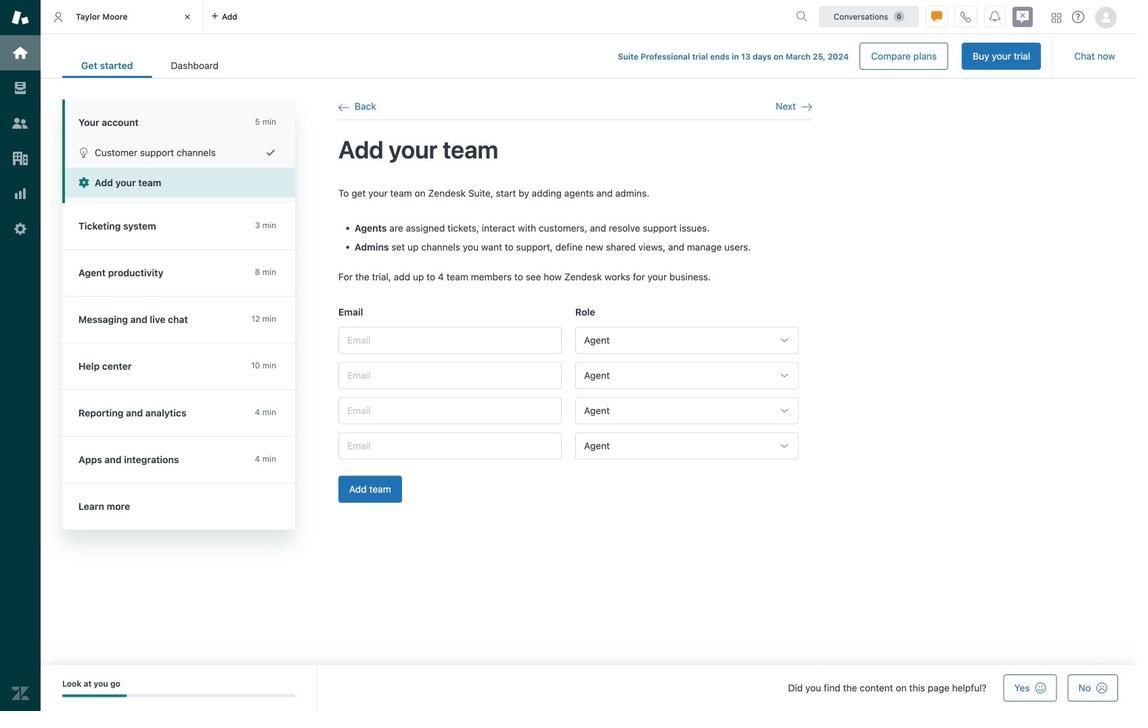Task type: describe. For each thing, give the bounding box(es) containing it.
4 email field from the top
[[339, 432, 562, 459]]

get help image
[[1073, 11, 1085, 23]]

zendesk image
[[12, 685, 29, 702]]

progress bar image
[[62, 695, 127, 697]]

customers image
[[12, 114, 29, 132]]

button displays agent's chat status as away. image
[[932, 11, 943, 22]]

main element
[[0, 0, 41, 711]]

admin image
[[12, 220, 29, 238]]

zendesk support image
[[12, 9, 29, 26]]

1 vertical spatial tab
[[152, 53, 238, 78]]

March 25, 2024 text field
[[786, 52, 849, 61]]



Task type: vqa. For each thing, say whether or not it's contained in the screenshot.
Example of email conversation inside of the ticketing system and the customer is asking the agent about reimbursement policy. "image"
no



Task type: locate. For each thing, give the bounding box(es) containing it.
views image
[[12, 79, 29, 97]]

0 vertical spatial tab
[[41, 0, 203, 34]]

3 email field from the top
[[339, 397, 562, 424]]

1 email field from the top
[[339, 327, 562, 354]]

footer
[[41, 665, 1138, 711]]

zendesk products image
[[1053, 13, 1062, 23]]

tabs tab list
[[41, 0, 791, 34]]

Email field
[[339, 327, 562, 354], [339, 362, 562, 389], [339, 397, 562, 424], [339, 432, 562, 459]]

region
[[339, 187, 813, 519]]

tab
[[41, 0, 203, 34], [152, 53, 238, 78]]

2 email field from the top
[[339, 362, 562, 389]]

heading
[[62, 100, 295, 137]]

progress-bar progress bar
[[62, 695, 295, 697]]

zendesk chat image
[[1013, 7, 1034, 27]]

close image
[[181, 10, 194, 24]]

reporting image
[[12, 185, 29, 203]]

get started image
[[12, 44, 29, 62]]

notifications image
[[990, 11, 1001, 22]]

organizations image
[[12, 150, 29, 167]]

content-title region
[[339, 134, 813, 165]]

tab list
[[62, 53, 238, 78]]



